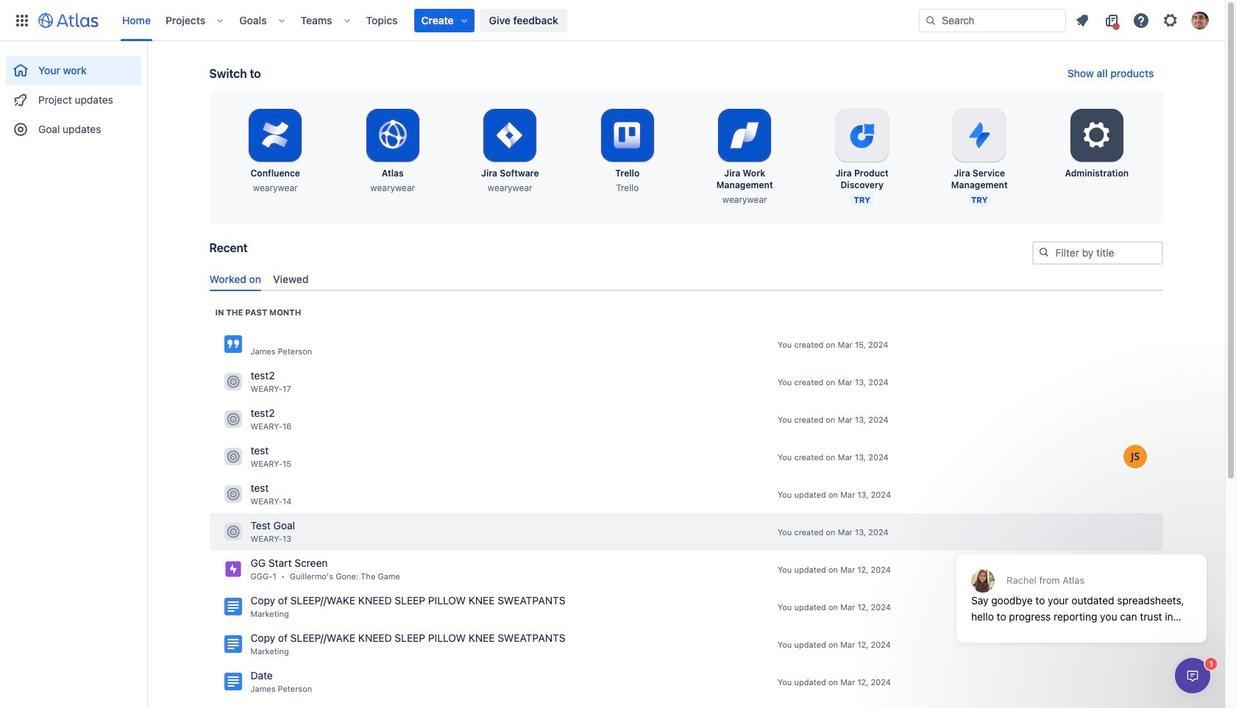 Task type: vqa. For each thing, say whether or not it's contained in the screenshot.
the or
no



Task type: locate. For each thing, give the bounding box(es) containing it.
help image
[[1133, 11, 1150, 29]]

2 confluence image from the top
[[224, 636, 242, 654]]

1 vertical spatial confluence image
[[224, 636, 242, 654]]

0 vertical spatial settings image
[[1162, 11, 1180, 29]]

dialog
[[950, 519, 1215, 654], [1175, 659, 1211, 694]]

None search field
[[919, 8, 1067, 32]]

0 horizontal spatial settings image
[[1080, 118, 1115, 153]]

1 townsquare image from the top
[[224, 373, 242, 391]]

confluence image
[[224, 336, 242, 354], [224, 636, 242, 654], [224, 674, 242, 691]]

1 confluence image from the top
[[224, 336, 242, 354]]

townsquare image
[[224, 411, 242, 429]]

switch to... image
[[13, 11, 31, 29]]

search image
[[925, 14, 937, 26]]

2 vertical spatial confluence image
[[224, 674, 242, 691]]

0 vertical spatial confluence image
[[224, 336, 242, 354]]

account image
[[1192, 11, 1209, 29]]

Filter by title field
[[1034, 243, 1162, 264]]

banner
[[0, 0, 1226, 41]]

1 horizontal spatial settings image
[[1162, 11, 1180, 29]]

townsquare image
[[224, 373, 242, 391], [224, 449, 242, 466], [224, 486, 242, 504], [224, 524, 242, 541]]

notifications image
[[1074, 11, 1092, 29]]

3 confluence image from the top
[[224, 674, 242, 691]]

confluence image
[[224, 599, 242, 616]]

group
[[6, 41, 141, 149]]

tab list
[[204, 267, 1169, 291]]

settings image
[[1162, 11, 1180, 29], [1080, 118, 1115, 153]]

1 vertical spatial settings image
[[1080, 118, 1115, 153]]

heading
[[215, 307, 301, 319]]



Task type: describe. For each thing, give the bounding box(es) containing it.
3 townsquare image from the top
[[224, 486, 242, 504]]

Search field
[[919, 8, 1067, 32]]

0 vertical spatial dialog
[[950, 519, 1215, 654]]

1 vertical spatial dialog
[[1175, 659, 1211, 694]]

top element
[[9, 0, 919, 41]]

search image
[[1038, 247, 1050, 258]]

2 townsquare image from the top
[[224, 449, 242, 466]]

jira image
[[224, 561, 242, 579]]

4 townsquare image from the top
[[224, 524, 242, 541]]



